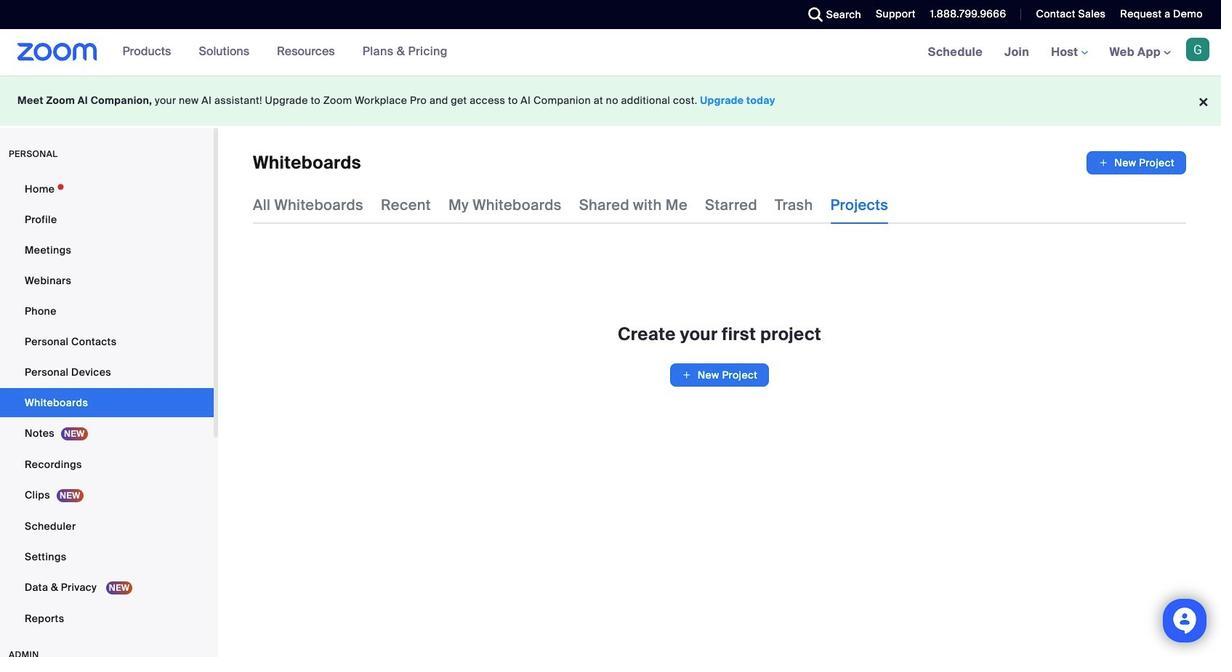 Task type: locate. For each thing, give the bounding box(es) containing it.
footer
[[0, 76, 1222, 126]]

0 horizontal spatial add image
[[682, 368, 692, 382]]

banner
[[0, 29, 1222, 76]]

product information navigation
[[112, 29, 459, 76]]

add image
[[1099, 156, 1109, 170], [682, 368, 692, 382]]

personal menu menu
[[0, 175, 214, 635]]

0 vertical spatial add image
[[1099, 156, 1109, 170]]

meetings navigation
[[917, 29, 1222, 76]]

1 horizontal spatial add image
[[1099, 156, 1109, 170]]



Task type: vqa. For each thing, say whether or not it's contained in the screenshot.
the Personal Menu menu
yes



Task type: describe. For each thing, give the bounding box(es) containing it.
zoom logo image
[[17, 43, 97, 61]]

profile picture image
[[1187, 38, 1210, 61]]

1 vertical spatial add image
[[682, 368, 692, 382]]

tabs of all whiteboard page tab list
[[253, 186, 889, 224]]



